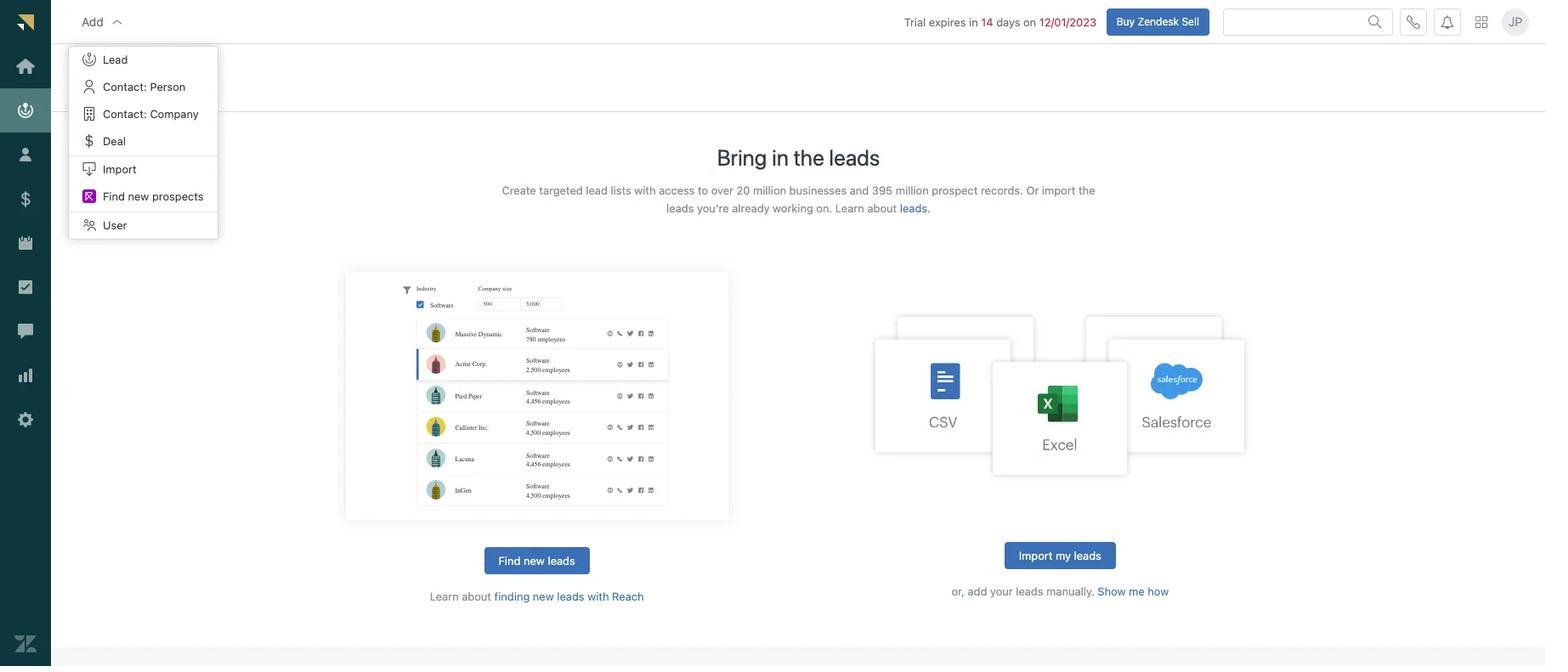 Task type: locate. For each thing, give the bounding box(es) containing it.
buy zendesk sell
[[1117, 15, 1200, 28]]

about left finding on the bottom left
[[462, 590, 492, 604]]

new for leads
[[524, 554, 545, 568]]

contact: for contact: company
[[103, 107, 147, 121]]

the up businesses
[[794, 145, 825, 170]]

1 horizontal spatial learn
[[836, 202, 865, 215]]

learn inside create targeted lead lists with access to over 20 million businesses and 395 million prospect records. or import the leads you're already working on. learn about
[[836, 202, 865, 215]]

the right import
[[1079, 184, 1096, 197]]

0 vertical spatial the
[[794, 145, 825, 170]]

about down 395
[[868, 202, 897, 215]]

1 vertical spatial learn
[[430, 590, 459, 604]]

contacts image
[[82, 80, 96, 94]]

about
[[868, 202, 897, 215], [462, 590, 492, 604]]

to
[[698, 184, 708, 197]]

0 vertical spatial new
[[128, 190, 149, 203]]

0 vertical spatial import
[[103, 162, 137, 176]]

chevron up image
[[110, 15, 124, 29]]

new inside button
[[524, 554, 545, 568]]

find up finding on the bottom left
[[499, 554, 521, 568]]

the
[[794, 145, 825, 170], [1079, 184, 1096, 197]]

access
[[659, 184, 695, 197]]

14
[[982, 15, 994, 29]]

find new leads
[[499, 554, 576, 568]]

million
[[753, 184, 787, 197], [896, 184, 929, 197]]

1 vertical spatial contact:
[[103, 107, 147, 121]]

me
[[1129, 585, 1145, 599]]

find inside button
[[499, 554, 521, 568]]

new left the prospects
[[128, 190, 149, 203]]

learn down and
[[836, 202, 865, 215]]

working
[[773, 202, 814, 215]]

my
[[1056, 549, 1072, 563]]

leads down access
[[667, 202, 694, 215]]

your
[[991, 585, 1013, 599]]

1 vertical spatial new
[[524, 554, 545, 568]]

1 vertical spatial about
[[462, 590, 492, 604]]

with left 'reach'
[[588, 590, 609, 604]]

1 vertical spatial with
[[588, 590, 609, 604]]

leads down find new leads button
[[557, 590, 585, 604]]

leads.
[[900, 202, 931, 215]]

find right reach fill image
[[103, 190, 125, 203]]

new right finding on the bottom left
[[533, 590, 554, 604]]

over
[[712, 184, 734, 197]]

contact: up deal
[[103, 107, 147, 121]]

find
[[103, 190, 125, 203], [499, 554, 521, 568]]

0 horizontal spatial the
[[794, 145, 825, 170]]

1 horizontal spatial million
[[896, 184, 929, 197]]

0 vertical spatial learn
[[836, 202, 865, 215]]

contact: for contact: person
[[103, 80, 147, 94]]

import down deal
[[103, 162, 137, 176]]

million up leads.
[[896, 184, 929, 197]]

0 horizontal spatial million
[[753, 184, 787, 197]]

2 contact: from the top
[[103, 107, 147, 121]]

1 horizontal spatial the
[[1079, 184, 1096, 197]]

1 million from the left
[[753, 184, 787, 197]]

1 horizontal spatial with
[[635, 184, 656, 197]]

0 horizontal spatial with
[[588, 590, 609, 604]]

0 vertical spatial about
[[868, 202, 897, 215]]

trial expires in 14 days on 12/01/2023
[[905, 15, 1097, 29]]

1 horizontal spatial import
[[1019, 549, 1053, 563]]

on
[[1024, 15, 1037, 29]]

2 vertical spatial new
[[533, 590, 554, 604]]

expires
[[929, 15, 966, 29]]

targeted
[[539, 184, 583, 197]]

businesses
[[790, 184, 847, 197]]

import left the my
[[1019, 549, 1053, 563]]

add
[[82, 14, 104, 29]]

zendesk
[[1138, 15, 1180, 28]]

0 horizontal spatial find
[[103, 190, 125, 203]]

20
[[737, 184, 750, 197]]

import
[[103, 162, 137, 176], [1019, 549, 1053, 563]]

deals image
[[82, 134, 96, 148]]

deal
[[103, 134, 126, 148]]

on.
[[817, 202, 833, 215]]

manually.
[[1047, 585, 1095, 599]]

contact: down working
[[103, 80, 147, 94]]

learn about finding new leads with reach
[[430, 590, 644, 604]]

find for find new leads
[[499, 554, 521, 568]]

contact: company
[[103, 107, 199, 121]]

million up already
[[753, 184, 787, 197]]

in right 'bring' in the top left of the page
[[772, 145, 789, 170]]

1 vertical spatial the
[[1079, 184, 1096, 197]]

0 vertical spatial find
[[103, 190, 125, 203]]

0 vertical spatial contact:
[[103, 80, 147, 94]]

in
[[970, 15, 979, 29], [772, 145, 789, 170]]

1 vertical spatial find
[[499, 554, 521, 568]]

add
[[968, 585, 988, 599]]

new for prospects
[[128, 190, 149, 203]]

0 horizontal spatial in
[[772, 145, 789, 170]]

1 horizontal spatial find
[[499, 554, 521, 568]]

1 vertical spatial import
[[1019, 549, 1053, 563]]

how
[[1148, 585, 1169, 599]]

prospect
[[932, 184, 978, 197]]

1 horizontal spatial about
[[868, 202, 897, 215]]

import for import
[[103, 162, 137, 176]]

learn
[[836, 202, 865, 215], [430, 590, 459, 604]]

collaborators image
[[82, 218, 96, 232]]

about inside create targeted lead lists with access to over 20 million businesses and 395 million prospect records. or import the leads you're already working on. learn about
[[868, 202, 897, 215]]

0 vertical spatial with
[[635, 184, 656, 197]]

import inside import my leads button
[[1019, 549, 1053, 563]]

learn left finding on the bottom left
[[430, 590, 459, 604]]

leads up and
[[830, 145, 881, 170]]

new
[[128, 190, 149, 203], [524, 554, 545, 568], [533, 590, 554, 604]]

0 vertical spatial in
[[970, 15, 979, 29]]

new up learn about finding new leads with reach
[[524, 554, 545, 568]]

leads image
[[82, 53, 96, 66]]

with inside create targeted lead lists with access to over 20 million businesses and 395 million prospect records. or import the leads you're already working on. learn about
[[635, 184, 656, 197]]

buy
[[1117, 15, 1135, 28]]

in left 14
[[970, 15, 979, 29]]

calls image
[[1407, 15, 1421, 29]]

with
[[635, 184, 656, 197], [588, 590, 609, 604]]

leads
[[830, 145, 881, 170], [667, 202, 694, 215], [1075, 549, 1102, 563], [548, 554, 576, 568], [1016, 585, 1044, 599], [557, 590, 585, 604]]

1 contact: from the top
[[103, 80, 147, 94]]

0 horizontal spatial import
[[103, 162, 137, 176]]

contact:
[[103, 80, 147, 94], [103, 107, 147, 121]]

with right lists
[[635, 184, 656, 197]]

import my leads button
[[1005, 543, 1116, 570]]

days
[[997, 15, 1021, 29]]



Task type: describe. For each thing, give the bounding box(es) containing it.
import image
[[82, 162, 96, 176]]

import for import my leads
[[1019, 549, 1053, 563]]

contact: person
[[103, 80, 186, 94]]

or
[[1027, 184, 1039, 197]]

leads up finding new leads with reach link
[[548, 554, 576, 568]]

search image
[[1369, 15, 1383, 29]]

finding new leads with reach link
[[495, 590, 644, 605]]

list
[[155, 56, 175, 67]]

leads right your
[[1016, 585, 1044, 599]]

or, add your leads manually. show me how
[[952, 585, 1169, 599]]

leads inside create targeted lead lists with access to over 20 million businesses and 395 million prospect records. or import the leads you're already working on. learn about
[[667, 202, 694, 215]]

user
[[103, 218, 127, 232]]

show
[[1098, 585, 1126, 599]]

sell
[[1182, 15, 1200, 28]]

working list leads
[[107, 56, 175, 90]]

12/01/2023
[[1040, 15, 1097, 29]]

already
[[732, 202, 770, 215]]

import
[[1042, 184, 1076, 197]]

395
[[872, 184, 893, 197]]

1 horizontal spatial in
[[970, 15, 979, 29]]

1 vertical spatial in
[[772, 145, 789, 170]]

person
[[150, 80, 186, 94]]

bell image
[[1441, 15, 1455, 29]]

zendesk image
[[14, 634, 37, 656]]

2 million from the left
[[896, 184, 929, 197]]

leads
[[107, 67, 158, 90]]

import my leads
[[1019, 549, 1102, 563]]

find for find new prospects
[[103, 190, 125, 203]]

add button
[[68, 5, 138, 39]]

bring in the leads
[[717, 145, 881, 170]]

records.
[[981, 184, 1024, 197]]

lists
[[611, 184, 632, 197]]

show me how link
[[1098, 585, 1169, 600]]

the inside create targeted lead lists with access to over 20 million businesses and 395 million prospect records. or import the leads you're already working on. learn about
[[1079, 184, 1096, 197]]

create targeted lead lists with access to over 20 million businesses and 395 million prospect records. or import the leads you're already working on. learn about
[[502, 184, 1096, 215]]

building image
[[82, 107, 96, 121]]

0 horizontal spatial about
[[462, 590, 492, 604]]

bring
[[717, 145, 767, 170]]

jp button
[[1503, 8, 1530, 35]]

jp
[[1509, 14, 1523, 29]]

zendesk products image
[[1476, 16, 1488, 28]]

or,
[[952, 585, 965, 599]]

you're
[[697, 202, 729, 215]]

find new leads button
[[484, 548, 590, 575]]

working
[[107, 56, 152, 67]]

company
[[150, 107, 199, 121]]

and
[[850, 184, 869, 197]]

buy zendesk sell button
[[1107, 8, 1210, 35]]

0 horizontal spatial learn
[[430, 590, 459, 604]]

lead
[[103, 53, 128, 66]]

prospects
[[152, 190, 204, 203]]

leads. link
[[900, 202, 931, 216]]

reach
[[612, 590, 644, 604]]

trial
[[905, 15, 926, 29]]

find new prospects
[[103, 190, 204, 203]]

create
[[502, 184, 536, 197]]

finding
[[495, 590, 530, 604]]

leads right the my
[[1075, 549, 1102, 563]]

lead
[[586, 184, 608, 197]]

reach fill image
[[82, 190, 96, 203]]



Task type: vqa. For each thing, say whether or not it's contained in the screenshot.
Show me how 'link'
yes



